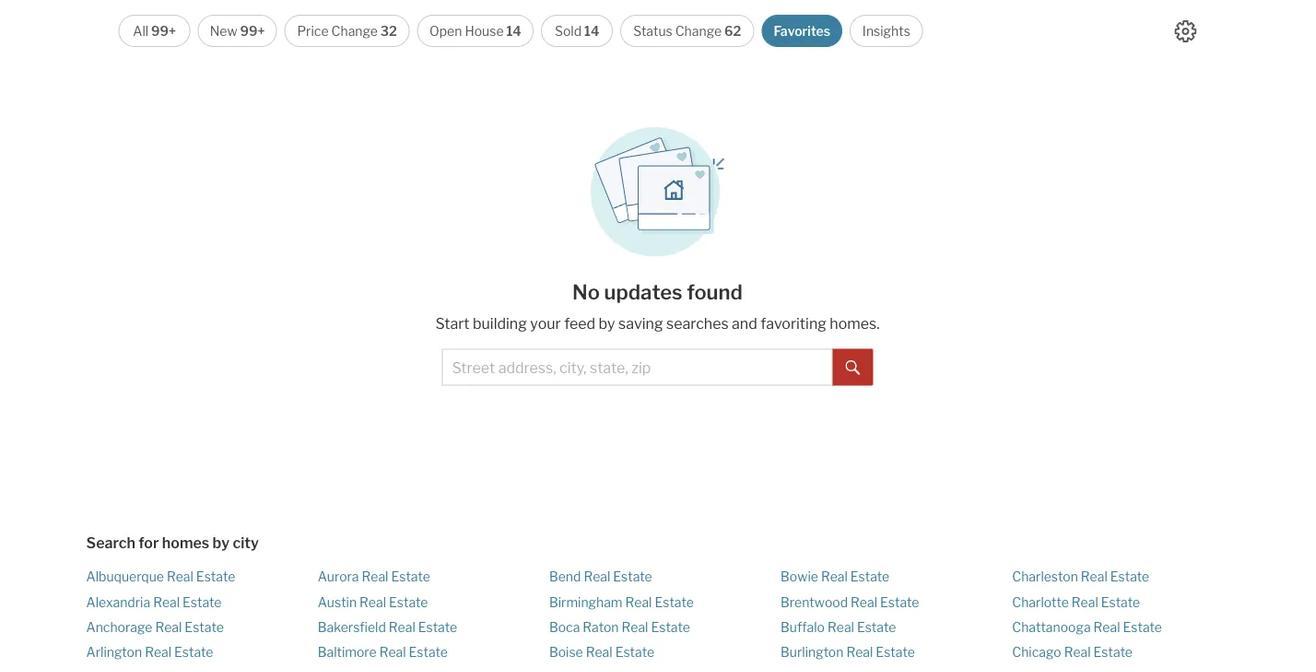 Task type: vqa. For each thing, say whether or not it's contained in the screenshot.
Premier
no



Task type: locate. For each thing, give the bounding box(es) containing it.
real for bowie real estate
[[821, 569, 848, 585]]

real for bakersfield real estate
[[389, 619, 415, 635]]

1 14 from the left
[[506, 23, 522, 39]]

buffalo real estate link
[[781, 619, 896, 635]]

brentwood
[[781, 594, 848, 610]]

estate up birmingham real estate
[[613, 569, 652, 585]]

real down alexandria real estate
[[155, 619, 182, 635]]

1 99+ from the left
[[151, 23, 176, 39]]

albuquerque real estate link
[[86, 569, 235, 585]]

option group containing all
[[119, 15, 923, 47]]

0 horizontal spatial 14
[[506, 23, 522, 39]]

1 horizontal spatial 14
[[584, 23, 600, 39]]

boca raton real estate link
[[549, 619, 690, 635]]

real for brentwood real estate
[[851, 594, 878, 610]]

change left '32'
[[331, 23, 378, 39]]

estate down buffalo real estate link
[[876, 645, 915, 660]]

Status Change radio
[[621, 15, 754, 47]]

city
[[233, 534, 259, 552]]

favoriting
[[761, 315, 827, 333]]

bowie real estate link
[[781, 569, 890, 585]]

14
[[506, 23, 522, 39], [584, 23, 600, 39]]

boca
[[549, 619, 580, 635]]

real down 'aurora real estate' "link"
[[360, 594, 386, 610]]

All radio
[[119, 15, 190, 47]]

boise real estate
[[549, 645, 655, 660]]

real up 'baltimore real estate'
[[389, 619, 415, 635]]

real for baltimore real estate
[[379, 645, 406, 660]]

1 vertical spatial by
[[213, 534, 230, 552]]

99+ right all
[[151, 23, 176, 39]]

estate for charleston real estate
[[1111, 569, 1150, 585]]

by
[[599, 315, 615, 333], [213, 534, 230, 552]]

favorites
[[774, 23, 831, 39]]

99+ right new
[[240, 23, 265, 39]]

search for homes by city
[[86, 534, 259, 552]]

status
[[634, 23, 673, 39]]

New radio
[[198, 15, 277, 47]]

open house 14
[[430, 23, 522, 39]]

estate for aurora real estate
[[391, 569, 430, 585]]

price change 32
[[297, 23, 397, 39]]

real
[[167, 569, 193, 585], [362, 569, 388, 585], [584, 569, 610, 585], [821, 569, 848, 585], [1081, 569, 1108, 585], [153, 594, 180, 610], [360, 594, 386, 610], [626, 594, 652, 610], [851, 594, 878, 610], [1072, 594, 1099, 610], [155, 619, 182, 635], [389, 619, 415, 635], [622, 619, 648, 635], [828, 619, 854, 635], [1094, 619, 1120, 635], [145, 645, 172, 660], [379, 645, 406, 660], [586, 645, 613, 660], [847, 645, 873, 660], [1064, 645, 1091, 660]]

2 99+ from the left
[[240, 23, 265, 39]]

aurora
[[318, 569, 359, 585]]

estate down boca raton real estate
[[615, 645, 655, 660]]

anchorage
[[86, 619, 153, 635]]

albuquerque real estate
[[86, 569, 235, 585]]

estate down charlotte real estate link
[[1123, 619, 1162, 635]]

estate up brentwood real estate
[[851, 569, 890, 585]]

real up charlotte real estate link
[[1081, 569, 1108, 585]]

chattanooga real estate
[[1012, 619, 1162, 635]]

change for 62
[[675, 23, 722, 39]]

real down charlotte real estate link
[[1094, 619, 1120, 635]]

estate for burlington real estate
[[876, 645, 915, 660]]

baltimore real estate link
[[318, 645, 448, 660]]

32
[[381, 23, 397, 39]]

no updates found
[[573, 279, 743, 304]]

real for charleston real estate
[[1081, 569, 1108, 585]]

estate down bakersfield real estate link
[[409, 645, 448, 660]]

anchorage real estate
[[86, 619, 224, 635]]

real up buffalo real estate
[[851, 594, 878, 610]]

estate for bowie real estate
[[851, 569, 890, 585]]

2 change from the left
[[675, 23, 722, 39]]

bend real estate
[[549, 569, 652, 585]]

burlington real estate link
[[781, 645, 915, 660]]

alexandria real estate link
[[86, 594, 222, 610]]

arlington real estate
[[86, 645, 213, 660]]

99+
[[151, 23, 176, 39], [240, 23, 265, 39]]

1 horizontal spatial by
[[599, 315, 615, 333]]

real down buffalo real estate
[[847, 645, 873, 660]]

estate down albuquerque real estate link
[[183, 594, 222, 610]]

Price Change radio
[[285, 15, 410, 47]]

1 horizontal spatial change
[[675, 23, 722, 39]]

estate up bakersfield real estate link
[[389, 594, 428, 610]]

estate down birmingham real estate "link"
[[651, 619, 690, 635]]

updates
[[604, 279, 683, 304]]

estate up chattanooga real estate
[[1101, 594, 1140, 610]]

bend real estate link
[[549, 569, 652, 585]]

0 horizontal spatial 99+
[[151, 23, 176, 39]]

99+ inside the new radio
[[240, 23, 265, 39]]

bowie real estate
[[781, 569, 890, 585]]

real down bakersfield real estate link
[[379, 645, 406, 660]]

bakersfield real estate
[[318, 619, 457, 635]]

change left 62
[[675, 23, 722, 39]]

estate for austin real estate
[[389, 594, 428, 610]]

Open House radio
[[417, 15, 534, 47]]

estate up 'boca raton real estate' link
[[655, 594, 694, 610]]

estate up charlotte real estate link
[[1111, 569, 1150, 585]]

charlotte
[[1012, 594, 1069, 610]]

estate
[[196, 569, 235, 585], [391, 569, 430, 585], [613, 569, 652, 585], [851, 569, 890, 585], [1111, 569, 1150, 585], [183, 594, 222, 610], [389, 594, 428, 610], [655, 594, 694, 610], [880, 594, 919, 610], [1101, 594, 1140, 610], [185, 619, 224, 635], [418, 619, 457, 635], [651, 619, 690, 635], [857, 619, 896, 635], [1123, 619, 1162, 635], [174, 645, 213, 660], [409, 645, 448, 660], [615, 645, 655, 660], [876, 645, 915, 660], [1094, 645, 1133, 660]]

real up burlington real estate link
[[828, 619, 854, 635]]

by right feed
[[599, 315, 615, 333]]

real down anchorage real estate
[[145, 645, 172, 660]]

estate up austin real estate link
[[391, 569, 430, 585]]

start building your feed by saving searches and favoriting homes.
[[435, 315, 880, 333]]

real up brentwood real estate
[[821, 569, 848, 585]]

real up austin real estate link
[[362, 569, 388, 585]]

change inside option
[[675, 23, 722, 39]]

estate down alexandria real estate
[[185, 619, 224, 635]]

real down albuquerque real estate
[[153, 594, 180, 610]]

Street address, city, state, zip search field
[[442, 349, 833, 386]]

estate up buffalo real estate
[[880, 594, 919, 610]]

estate for bakersfield real estate
[[418, 619, 457, 635]]

chattanooga
[[1012, 619, 1091, 635]]

feed
[[564, 315, 596, 333]]

real up birmingham
[[584, 569, 610, 585]]

real for arlington real estate
[[145, 645, 172, 660]]

bakersfield
[[318, 619, 386, 635]]

estate down homes
[[196, 569, 235, 585]]

estate down anchorage real estate
[[174, 645, 213, 660]]

14 right the house
[[506, 23, 522, 39]]

boise
[[549, 645, 583, 660]]

option group
[[119, 15, 923, 47]]

change inside option
[[331, 23, 378, 39]]

buffalo real estate
[[781, 619, 896, 635]]

change
[[331, 23, 378, 39], [675, 23, 722, 39]]

real up chattanooga real estate
[[1072, 594, 1099, 610]]

1 change from the left
[[331, 23, 378, 39]]

estate down the chattanooga real estate link
[[1094, 645, 1133, 660]]

estate up 'baltimore real estate'
[[418, 619, 457, 635]]

Sold radio
[[541, 15, 613, 47]]

birmingham real estate
[[549, 594, 694, 610]]

new
[[210, 23, 238, 39]]

2 14 from the left
[[584, 23, 600, 39]]

Insights radio
[[850, 15, 923, 47]]

real for chicago real estate
[[1064, 645, 1091, 660]]

real down the chattanooga real estate link
[[1064, 645, 1091, 660]]

real down raton
[[586, 645, 613, 660]]

99+ inside all option
[[151, 23, 176, 39]]

estate for boise real estate
[[615, 645, 655, 660]]

estate for brentwood real estate
[[880, 594, 919, 610]]

real for albuquerque real estate
[[167, 569, 193, 585]]

14 right sold
[[584, 23, 600, 39]]

by left city
[[213, 534, 230, 552]]

real up 'boca raton real estate' link
[[626, 594, 652, 610]]

estate for anchorage real estate
[[185, 619, 224, 635]]

change for 32
[[331, 23, 378, 39]]

14 inside "open house" radio
[[506, 23, 522, 39]]

14 inside the sold option
[[584, 23, 600, 39]]

1 horizontal spatial 99+
[[240, 23, 265, 39]]

0 horizontal spatial change
[[331, 23, 378, 39]]

estate down brentwood real estate
[[857, 619, 896, 635]]

real down homes
[[167, 569, 193, 585]]

bowie
[[781, 569, 818, 585]]

boise real estate link
[[549, 645, 655, 660]]

arlington
[[86, 645, 142, 660]]



Task type: describe. For each thing, give the bounding box(es) containing it.
real for chattanooga real estate
[[1094, 619, 1120, 635]]

new 99+
[[210, 23, 265, 39]]

charlotte real estate link
[[1012, 594, 1140, 610]]

charleston
[[1012, 569, 1078, 585]]

estate for buffalo real estate
[[857, 619, 896, 635]]

building
[[473, 315, 527, 333]]

open
[[430, 23, 462, 39]]

brentwood real estate
[[781, 594, 919, 610]]

estate for arlington real estate
[[174, 645, 213, 660]]

austin
[[318, 594, 357, 610]]

bend
[[549, 569, 581, 585]]

estate for alexandria real estate
[[183, 594, 222, 610]]

real for bend real estate
[[584, 569, 610, 585]]

brentwood real estate link
[[781, 594, 919, 610]]

your
[[530, 315, 561, 333]]

price
[[297, 23, 329, 39]]

0 horizontal spatial by
[[213, 534, 230, 552]]

estate for albuquerque real estate
[[196, 569, 235, 585]]

boca raton real estate
[[549, 619, 690, 635]]

and
[[732, 315, 758, 333]]

charleston real estate
[[1012, 569, 1150, 585]]

saving
[[619, 315, 663, 333]]

alexandria real estate
[[86, 594, 222, 610]]

chattanooga real estate link
[[1012, 619, 1162, 635]]

baltimore real estate
[[318, 645, 448, 660]]

sold
[[555, 23, 582, 39]]

arlington real estate link
[[86, 645, 213, 660]]

real for boise real estate
[[586, 645, 613, 660]]

status change 62
[[634, 23, 741, 39]]

real down birmingham real estate "link"
[[622, 619, 648, 635]]

homes.
[[830, 315, 880, 333]]

anchorage real estate link
[[86, 619, 224, 635]]

all
[[133, 23, 149, 39]]

charlotte real estate
[[1012, 594, 1140, 610]]

estate for chattanooga real estate
[[1123, 619, 1162, 635]]

charleston real estate link
[[1012, 569, 1150, 585]]

burlington
[[781, 645, 844, 660]]

house
[[465, 23, 504, 39]]

chicago real estate
[[1012, 645, 1133, 660]]

no
[[573, 279, 600, 304]]

for
[[139, 534, 159, 552]]

chicago real estate link
[[1012, 645, 1133, 660]]

99+ for new 99+
[[240, 23, 265, 39]]

real for anchorage real estate
[[155, 619, 182, 635]]

birmingham
[[549, 594, 623, 610]]

austin real estate
[[318, 594, 428, 610]]

estate for birmingham real estate
[[655, 594, 694, 610]]

99+ for all 99+
[[151, 23, 176, 39]]

insights
[[863, 23, 911, 39]]

real for alexandria real estate
[[153, 594, 180, 610]]

raton
[[583, 619, 619, 635]]

birmingham real estate link
[[549, 594, 694, 610]]

real for aurora real estate
[[362, 569, 388, 585]]

real for buffalo real estate
[[828, 619, 854, 635]]

estate for charlotte real estate
[[1101, 594, 1140, 610]]

bakersfield real estate link
[[318, 619, 457, 635]]

found
[[687, 279, 743, 304]]

search
[[86, 534, 135, 552]]

buffalo
[[781, 619, 825, 635]]

aurora real estate link
[[318, 569, 430, 585]]

estate for bend real estate
[[613, 569, 652, 585]]

searches
[[666, 315, 729, 333]]

alexandria
[[86, 594, 150, 610]]

0 vertical spatial by
[[599, 315, 615, 333]]

estate for baltimore real estate
[[409, 645, 448, 660]]

real for austin real estate
[[360, 594, 386, 610]]

real for birmingham real estate
[[626, 594, 652, 610]]

burlington real estate
[[781, 645, 915, 660]]

chicago
[[1012, 645, 1062, 660]]

start
[[435, 315, 470, 333]]

baltimore
[[318, 645, 377, 660]]

all 99+
[[133, 23, 176, 39]]

homes
[[162, 534, 209, 552]]

estate for chicago real estate
[[1094, 645, 1133, 660]]

submit search image
[[846, 361, 860, 375]]

real for burlington real estate
[[847, 645, 873, 660]]

albuquerque
[[86, 569, 164, 585]]

austin real estate link
[[318, 594, 428, 610]]

real for charlotte real estate
[[1072, 594, 1099, 610]]

62
[[725, 23, 741, 39]]

sold 14
[[555, 23, 600, 39]]

Favorites radio
[[762, 15, 843, 47]]

aurora real estate
[[318, 569, 430, 585]]



